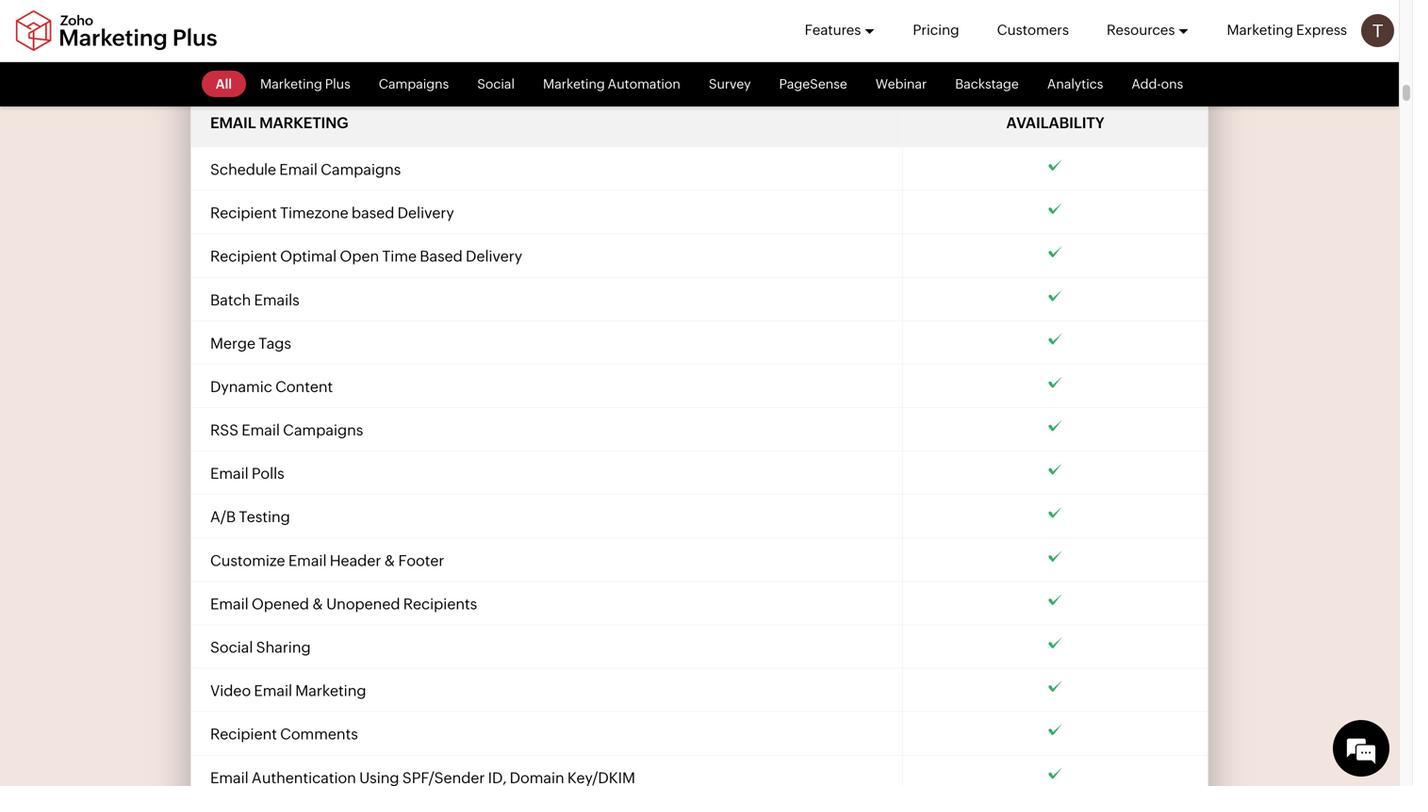 Task type: describe. For each thing, give the bounding box(es) containing it.
based
[[420, 248, 463, 265]]

marketing plus
[[260, 76, 350, 91]]

analytics
[[1047, 76, 1104, 91]]

dynamic
[[210, 378, 272, 396]]

email opened & unopened recipients
[[210, 595, 477, 613]]

optimal
[[280, 248, 337, 265]]

marketing express link
[[1227, 0, 1347, 60]]

email polls
[[210, 465, 285, 482]]

campaigns for schedule email campaigns
[[321, 161, 401, 178]]

opened
[[252, 595, 309, 613]]

express
[[1297, 22, 1347, 38]]

based
[[352, 204, 395, 222]]

customers link
[[997, 0, 1069, 60]]

1 horizontal spatial marketing
[[1227, 22, 1294, 38]]

marketing
[[259, 114, 348, 132]]

resources
[[1107, 22, 1175, 38]]

email for customize
[[288, 552, 327, 569]]

social sharing
[[210, 639, 311, 656]]

recipient for recipient optimal open time based delivery
[[210, 248, 277, 265]]

rss email campaigns
[[210, 422, 363, 439]]

header
[[330, 552, 381, 569]]

0 vertical spatial campaigns
[[379, 76, 449, 91]]

merge
[[210, 335, 256, 352]]

recipient timezone based delivery
[[210, 204, 454, 222]]

open
[[340, 248, 379, 265]]

merge tags
[[210, 335, 291, 352]]

time
[[382, 248, 417, 265]]

schedule for schedule consent campaign
[[210, 26, 276, 43]]

video email marketing
[[210, 682, 366, 700]]

email down customize
[[210, 595, 249, 613]]

recipient for recipient timezone based delivery
[[210, 204, 277, 222]]

social for social
[[477, 76, 515, 91]]

email for video
[[254, 682, 292, 700]]

content
[[275, 378, 333, 396]]

a/b testing
[[210, 508, 290, 526]]

resources link
[[1107, 0, 1190, 60]]

customize email header & footer
[[210, 552, 444, 569]]

1 horizontal spatial delivery
[[466, 248, 523, 265]]

recipient for recipient comments
[[210, 726, 277, 743]]

add-
[[1132, 76, 1161, 91]]

marketing automation
[[543, 76, 681, 91]]

email
[[210, 114, 256, 132]]

email marketing
[[210, 114, 348, 132]]

1 vertical spatial consent
[[210, 69, 270, 87]]

pricing
[[913, 22, 960, 38]]

social for social sharing
[[210, 639, 253, 656]]

customers
[[997, 22, 1069, 38]]

polls
[[252, 465, 285, 482]]

emails
[[254, 291, 300, 309]]

customize
[[210, 552, 285, 569]]

timezone
[[280, 204, 349, 222]]

terry turtle image
[[1362, 14, 1395, 47]]



Task type: vqa. For each thing, say whether or not it's contained in the screenshot.
'ANALYTICS'
yes



Task type: locate. For each thing, give the bounding box(es) containing it.
1 vertical spatial &
[[312, 595, 323, 613]]

marketing
[[1227, 22, 1294, 38], [295, 682, 366, 700]]

recipient
[[210, 204, 277, 222], [210, 248, 277, 265], [210, 726, 277, 743]]

email for schedule
[[279, 161, 318, 178]]

survey
[[709, 76, 751, 91]]

1 recipient from the top
[[210, 204, 277, 222]]

0 vertical spatial campaign
[[342, 26, 415, 43]]

campaigns for rss email campaigns
[[283, 422, 363, 439]]

1 vertical spatial schedule
[[210, 161, 276, 178]]

ons
[[1161, 76, 1184, 91]]

backstage
[[955, 76, 1019, 91]]

recipient optimal open time based delivery
[[210, 248, 523, 265]]

webinar
[[876, 76, 927, 91]]

pagesense
[[779, 76, 847, 91]]

availability
[[1007, 114, 1105, 132]]

0 vertical spatial &
[[384, 552, 395, 569]]

consent
[[279, 26, 339, 43], [210, 69, 270, 87]]

1 vertical spatial campaign
[[273, 69, 346, 87]]

add-ons
[[1132, 76, 1184, 91]]

consent up email
[[210, 69, 270, 87]]

tags
[[259, 335, 291, 352]]

recipient down video
[[210, 726, 277, 743]]

1 vertical spatial delivery
[[466, 248, 523, 265]]

marketing up comments
[[295, 682, 366, 700]]

delivery
[[398, 204, 454, 222], [466, 248, 523, 265]]

testing
[[239, 508, 290, 526]]

2 schedule from the top
[[210, 161, 276, 178]]

consent campaign reports
[[210, 69, 404, 87]]

footer
[[398, 552, 444, 569]]

& left footer
[[384, 552, 395, 569]]

email right rss
[[242, 422, 280, 439]]

recipient comments
[[210, 726, 358, 743]]

1 horizontal spatial &
[[384, 552, 395, 569]]

email
[[279, 161, 318, 178], [242, 422, 280, 439], [210, 465, 249, 482], [288, 552, 327, 569], [210, 595, 249, 613], [254, 682, 292, 700]]

0 vertical spatial social
[[477, 76, 515, 91]]

0 vertical spatial marketing
[[1227, 22, 1294, 38]]

&
[[384, 552, 395, 569], [312, 595, 323, 613]]

recipients
[[403, 595, 477, 613]]

consent up consent campaign reports at the left top
[[279, 26, 339, 43]]

reports
[[349, 69, 404, 87]]

1 vertical spatial recipient
[[210, 248, 277, 265]]

a/b
[[210, 508, 236, 526]]

1 schedule from the top
[[210, 26, 276, 43]]

email right video
[[254, 682, 292, 700]]

0 horizontal spatial consent
[[210, 69, 270, 87]]

1 horizontal spatial social
[[477, 76, 515, 91]]

campaign up reports
[[342, 26, 415, 43]]

0 vertical spatial schedule
[[210, 26, 276, 43]]

3 recipient from the top
[[210, 726, 277, 743]]

email for rss
[[242, 422, 280, 439]]

schedule
[[210, 26, 276, 43], [210, 161, 276, 178]]

0 horizontal spatial &
[[312, 595, 323, 613]]

marketing express
[[1227, 22, 1347, 38]]

social
[[477, 76, 515, 91], [210, 639, 253, 656]]

1 vertical spatial social
[[210, 639, 253, 656]]

recipient left timezone
[[210, 204, 277, 222]]

0 horizontal spatial delivery
[[398, 204, 454, 222]]

batch emails
[[210, 291, 300, 309]]

0 vertical spatial delivery
[[398, 204, 454, 222]]

schedule up all
[[210, 26, 276, 43]]

video
[[210, 682, 251, 700]]

marketing left the express
[[1227, 22, 1294, 38]]

& right opened
[[312, 595, 323, 613]]

schedule email campaigns
[[210, 161, 401, 178]]

0 horizontal spatial social
[[210, 639, 253, 656]]

2 vertical spatial recipient
[[210, 726, 277, 743]]

0 horizontal spatial marketing
[[295, 682, 366, 700]]

rss
[[210, 422, 239, 439]]

dynamic content
[[210, 378, 333, 396]]

1 horizontal spatial consent
[[279, 26, 339, 43]]

unopened
[[326, 595, 400, 613]]

zoho marketingplus logo image
[[14, 10, 219, 51]]

1 vertical spatial campaigns
[[321, 161, 401, 178]]

delivery right based at the left
[[466, 248, 523, 265]]

email left 'polls'
[[210, 465, 249, 482]]

features link
[[805, 0, 875, 60]]

schedule for schedule email campaigns
[[210, 161, 276, 178]]

sharing
[[256, 639, 311, 656]]

2 vertical spatial campaigns
[[283, 422, 363, 439]]

all
[[216, 76, 232, 91]]

schedule consent campaign
[[210, 26, 415, 43]]

0 vertical spatial recipient
[[210, 204, 277, 222]]

comments
[[280, 726, 358, 743]]

email up timezone
[[279, 161, 318, 178]]

campaigns
[[379, 76, 449, 91], [321, 161, 401, 178], [283, 422, 363, 439]]

2 recipient from the top
[[210, 248, 277, 265]]

campaign down schedule consent campaign in the left of the page
[[273, 69, 346, 87]]

batch
[[210, 291, 251, 309]]

pricing link
[[913, 0, 960, 60]]

features
[[805, 22, 861, 38]]

email left header
[[288, 552, 327, 569]]

recipient up batch emails on the left top
[[210, 248, 277, 265]]

delivery up based at the left
[[398, 204, 454, 222]]

campaign
[[342, 26, 415, 43], [273, 69, 346, 87]]

schedule down email
[[210, 161, 276, 178]]

1 vertical spatial marketing
[[295, 682, 366, 700]]

0 vertical spatial consent
[[279, 26, 339, 43]]



